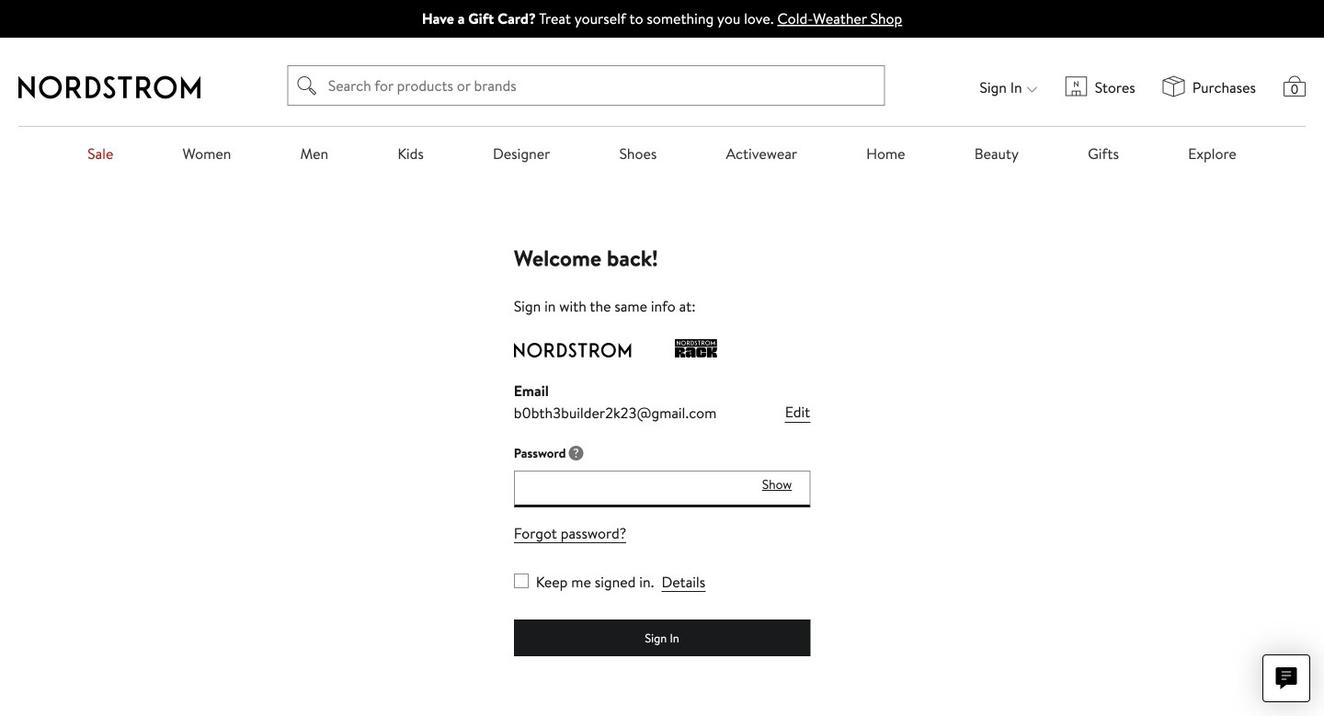 Task type: locate. For each thing, give the bounding box(es) containing it.
live chat image
[[1276, 668, 1298, 690]]

None password field
[[514, 471, 810, 508]]

Search search field
[[288, 65, 885, 106]]



Task type: vqa. For each thing, say whether or not it's contained in the screenshot.
next slide Image
no



Task type: describe. For each thing, give the bounding box(es) containing it.
nordstrom logo element
[[18, 76, 200, 99]]

large search image
[[298, 75, 317, 97]]

Search for products or brands search field
[[322, 66, 884, 105]]



